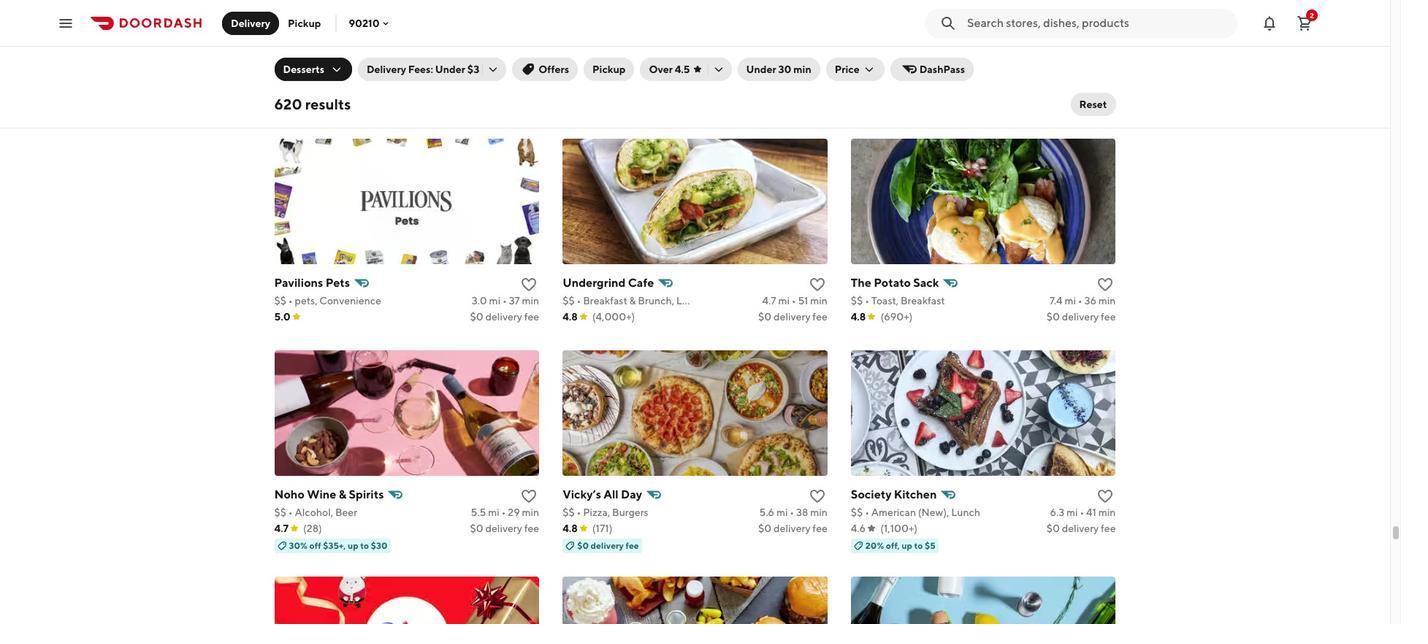 Task type: vqa. For each thing, say whether or not it's contained in the screenshot.
Pets
yes



Task type: locate. For each thing, give the bounding box(es) containing it.
90210
[[349, 17, 380, 29]]

under 30 min
[[746, 64, 812, 75]]

1 horizontal spatial 41
[[1087, 507, 1097, 519]]

$​0 down 5.5
[[470, 523, 483, 535]]

desserts
[[283, 64, 325, 75]]

click to add this store to your saved list image
[[520, 276, 538, 294], [1097, 276, 1115, 294], [520, 488, 538, 505], [809, 488, 826, 505], [1097, 488, 1115, 505]]

4.7 left (28)
[[274, 523, 289, 535]]

0 horizontal spatial pickup
[[288, 17, 321, 29]]

$$ down vicky's
[[563, 507, 575, 519]]

• inside $$ • smoothies, juice bar $​0 delivery fee
[[865, 68, 870, 80]]

mi for vicky's all day
[[777, 507, 788, 519]]

• down the undergrind
[[577, 295, 581, 307]]

2 inside button
[[1310, 11, 1315, 19]]

mi left 51
[[779, 295, 790, 307]]

click to add this store to your saved list image left offers
[[520, 49, 538, 67]]

toast,
[[872, 295, 899, 307]]

naturewell 2
[[851, 49, 921, 63]]

0 horizontal spatial delivery
[[231, 17, 270, 29]]

fee
[[1101, 85, 1116, 96], [524, 311, 539, 323], [813, 311, 828, 323], [1101, 311, 1116, 323], [524, 523, 539, 535], [813, 523, 828, 535], [1101, 523, 1116, 535], [626, 541, 639, 551]]

4.7 for undergrind cafe
[[763, 295, 777, 307]]

delivery for society kitchen
[[1062, 523, 1099, 535]]

$​0 for undergrind cafe
[[759, 311, 772, 323]]

mi right 7.4
[[1065, 295, 1076, 307]]

2
[[1310, 11, 1315, 19], [914, 49, 921, 63]]

min for the potato sack
[[1099, 295, 1116, 307]]

$​0 delivery fee for vicky's all day
[[759, 523, 828, 535]]

off
[[309, 541, 321, 551]]

$$ • toast, breakfast
[[851, 295, 945, 307]]

delivery fees: under $3
[[367, 64, 480, 75]]

mi right 5.6
[[777, 507, 788, 519]]

$$ up "5.0" on the left of page
[[274, 295, 286, 307]]

1 horizontal spatial delivery
[[367, 64, 406, 75]]

2 right notification bell icon
[[1310, 11, 1315, 19]]

& up beer
[[339, 488, 347, 502]]

fee for the potato sack
[[1101, 311, 1116, 323]]

results
[[305, 96, 351, 113]]

0 horizontal spatial 4.7
[[274, 523, 289, 535]]

desserts button
[[274, 58, 352, 81]]

1 vertical spatial 4.7
[[763, 295, 777, 307]]

2 under from the left
[[746, 64, 777, 75]]

up
[[348, 541, 359, 551], [902, 541, 913, 551]]

$​0 delivery fee for pavilions pets
[[470, 311, 539, 323]]

delivery for pavilions pets
[[485, 311, 522, 323]]

notification bell image
[[1261, 14, 1279, 32]]

click to add this store to your saved list image up 3.0 mi • 37 min
[[520, 276, 538, 294]]

$$ down the
[[851, 295, 863, 307]]

0 horizontal spatial under
[[435, 64, 465, 75]]

$​0 down the '6.3'
[[1047, 523, 1060, 535]]

6.3
[[1050, 507, 1065, 519]]

2 horizontal spatial 4.7
[[763, 295, 777, 307]]

fee down 4.7 mi • 51 min
[[813, 311, 828, 323]]

click to add this store to your saved list image up 5.3 mi • 35 min
[[809, 49, 826, 67]]

click to add this store to your saved list image up 5.6 mi • 38 min
[[809, 488, 826, 505]]

1 vertical spatial 41
[[1087, 507, 1097, 519]]

1 vertical spatial pickup
[[593, 64, 626, 75]]

click to add this store to your saved list image for alfalfa
[[809, 49, 826, 67]]

delivery down 3.0 mi • 37 min
[[485, 311, 522, 323]]

under
[[435, 64, 465, 75], [746, 64, 777, 75]]

min right 51
[[811, 295, 828, 307]]

2 up from the left
[[902, 541, 913, 551]]

fee down 3.0 mi • 37 min
[[524, 311, 539, 323]]

1 vertical spatial lunch
[[952, 507, 981, 519]]

min inside button
[[794, 64, 812, 75]]

convenience
[[320, 295, 381, 307]]

delivery down the 6.3 mi • 41 min
[[1062, 523, 1099, 535]]

reset button
[[1071, 93, 1116, 116]]

36
[[1085, 295, 1097, 307]]

lunch
[[677, 295, 706, 307], [952, 507, 981, 519]]

$​0 delivery fee down 7.4 mi • 36 min
[[1047, 311, 1116, 323]]

1 horizontal spatial breakfast
[[901, 295, 945, 307]]

0 vertical spatial &
[[630, 295, 636, 307]]

$​0 for the potato sack
[[1047, 311, 1060, 323]]

41 left offers
[[510, 68, 520, 80]]

cafe
[[628, 276, 654, 290]]

delivery inside button
[[231, 17, 270, 29]]

0 horizontal spatial 2
[[914, 49, 921, 63]]

up right $35+,
[[348, 541, 359, 551]]

min for society kitchen
[[1099, 507, 1116, 519]]

delivery up reset
[[1062, 85, 1099, 96]]

spend $35, save $5
[[289, 102, 369, 113]]

$​0 down 4.7 mi • 51 min
[[759, 311, 772, 323]]

lunch right brunch,
[[677, 295, 706, 307]]

to
[[361, 541, 369, 551], [915, 541, 923, 551]]

$0
[[577, 541, 589, 551]]

6.3 mi • 41 min
[[1050, 507, 1116, 519]]

breakfast down sack
[[901, 295, 945, 307]]

min right 29
[[522, 507, 539, 519]]

0 vertical spatial $5
[[358, 102, 369, 113]]

over
[[649, 64, 673, 75]]

0 horizontal spatial up
[[348, 541, 359, 551]]

$35+,
[[323, 541, 346, 551]]

up right off,
[[902, 541, 913, 551]]

click to add this store to your saved list image up the 6.3 mi • 41 min
[[1097, 488, 1115, 505]]

20% off, up to $5
[[866, 541, 936, 551]]

fee inside $$ • smoothies, juice bar $​0 delivery fee
[[1101, 85, 1116, 96]]

1 horizontal spatial up
[[902, 541, 913, 551]]

delivery for the potato sack
[[1062, 311, 1099, 323]]

click to add this store to your saved list image up 7.4 mi • 36 min
[[1097, 276, 1115, 294]]

$​0 delivery fee down 5.6 mi • 38 min
[[759, 523, 828, 535]]

pickup button
[[279, 11, 330, 35], [584, 58, 635, 81]]

under left $3
[[435, 64, 465, 75]]

$5 right the save
[[358, 102, 369, 113]]

dashpass button
[[891, 58, 974, 81]]

1 horizontal spatial pickup button
[[584, 58, 635, 81]]

fees:
[[408, 64, 433, 75]]

4.8 up $0
[[563, 523, 578, 535]]

$$ for undergrind cafe
[[563, 295, 575, 307]]

min right 35
[[811, 68, 828, 80]]

0 horizontal spatial pickup button
[[279, 11, 330, 35]]

4.7
[[474, 68, 488, 80], [763, 295, 777, 307], [274, 523, 289, 535]]

mi right 5.3
[[776, 68, 788, 80]]

pickup up stoned
[[288, 17, 321, 29]]

0 horizontal spatial 41
[[510, 68, 520, 80]]

fee down burgers in the left bottom of the page
[[626, 541, 639, 551]]

• up 4.6
[[865, 507, 870, 519]]

delivery down 5.5 mi • 29 min
[[485, 523, 522, 535]]

mi for alfalfa
[[776, 68, 788, 80]]

0 horizontal spatial to
[[361, 541, 369, 551]]

$​0 delivery fee down 4.7 mi • 51 min
[[759, 311, 828, 323]]

0 horizontal spatial breakfast
[[583, 295, 628, 307]]

under inside under 30 min button
[[746, 64, 777, 75]]

$​0
[[1047, 85, 1060, 96], [470, 311, 483, 323], [759, 311, 772, 323], [1047, 311, 1060, 323], [470, 523, 483, 535], [759, 523, 772, 535], [1047, 523, 1060, 535]]

to right off,
[[915, 541, 923, 551]]

1 vertical spatial &
[[339, 488, 347, 502]]

4.5
[[675, 64, 690, 75]]

fee for noho wine & spirits
[[524, 523, 539, 535]]

mi right $3
[[490, 68, 502, 80]]

0 vertical spatial lunch
[[677, 295, 706, 307]]

mi
[[490, 68, 502, 80], [776, 68, 788, 80], [489, 295, 501, 307], [779, 295, 790, 307], [1065, 295, 1076, 307], [488, 507, 500, 519], [777, 507, 788, 519], [1067, 507, 1078, 519]]

$$ down alfalfa
[[563, 68, 575, 80]]

4.8 down the
[[851, 311, 866, 323]]

1 horizontal spatial to
[[915, 541, 923, 551]]

$0 delivery fee
[[577, 541, 639, 551]]

min right 30
[[794, 64, 812, 75]]

$​0 down 3.0
[[470, 311, 483, 323]]

fee down the 6.3 mi • 41 min
[[1101, 523, 1116, 535]]

min right the '6.3'
[[1099, 507, 1116, 519]]

1 horizontal spatial 2
[[1310, 11, 1315, 19]]

29
[[508, 507, 520, 519]]

4.8 for undergrind cafe
[[563, 311, 578, 323]]

• right the '6.3'
[[1080, 507, 1085, 519]]

4.7 left 51
[[763, 295, 777, 307]]

$30
[[371, 541, 388, 551]]

under left 30
[[746, 64, 777, 75]]

4.8
[[563, 311, 578, 323], [851, 311, 866, 323], [563, 523, 578, 535]]

0 vertical spatial delivery
[[231, 17, 270, 29]]

wine
[[307, 488, 336, 502]]

90210 button
[[349, 17, 391, 29]]

+
[[316, 49, 322, 63]]

reset
[[1080, 99, 1107, 110]]

• down stoned
[[289, 68, 293, 80]]

mi for the potato sack
[[1065, 295, 1076, 307]]

min
[[794, 64, 812, 75], [522, 68, 539, 80], [811, 68, 828, 80], [522, 295, 539, 307], [811, 295, 828, 307], [1099, 295, 1116, 307], [522, 507, 539, 519], [811, 507, 828, 519], [1099, 507, 1116, 519]]

1 horizontal spatial 4.7
[[474, 68, 488, 80]]

breakfast up (4,000+)
[[583, 295, 628, 307]]

$$ for pavilions pets
[[274, 295, 286, 307]]

4.7 mi • 51 min
[[763, 295, 828, 307]]

$​0 delivery fee down 3.0 mi • 37 min
[[470, 311, 539, 323]]

pickup down alfalfa
[[593, 64, 626, 75]]

• left 35
[[790, 68, 794, 80]]

$​0 delivery fee down 5.5 mi • 29 min
[[470, 523, 539, 535]]

620
[[274, 96, 302, 113]]

0 vertical spatial 4.7
[[474, 68, 488, 80]]

mi for stoned + hungry
[[490, 68, 502, 80]]

delivery down 7.4 mi • 36 min
[[1062, 311, 1099, 323]]

pets
[[326, 276, 350, 290]]

undergrind cafe
[[563, 276, 654, 290]]

1 vertical spatial delivery
[[367, 64, 406, 75]]

fee for society kitchen
[[1101, 523, 1116, 535]]

min right 38
[[811, 507, 828, 519]]

• left toast, at the top of the page
[[865, 295, 870, 307]]

$$ down naturewell
[[851, 68, 863, 80]]

0 vertical spatial pickup
[[288, 17, 321, 29]]

price button
[[826, 58, 885, 81]]

$​0 down 7.4
[[1047, 311, 1060, 323]]

delivery inside $$ • smoothies, juice bar $​0 delivery fee
[[1062, 85, 1099, 96]]

$​0 for noho wine & spirits
[[470, 523, 483, 535]]

41 right the '6.3'
[[1087, 507, 1097, 519]]

click to add this store to your saved list image
[[520, 49, 538, 67], [809, 49, 826, 67], [809, 276, 826, 294]]

min right $3
[[522, 68, 539, 80]]

$​0 left the reset button
[[1047, 85, 1060, 96]]

mi right the '6.3'
[[1067, 507, 1078, 519]]

lunch right (new),
[[952, 507, 981, 519]]

pickup button left over
[[584, 58, 635, 81]]

pickup button up stoned
[[279, 11, 330, 35]]

click to add this store to your saved list image up 4.7 mi • 51 min
[[809, 276, 826, 294]]

under 30 min button
[[738, 58, 820, 81]]

(28)
[[303, 523, 322, 535]]

min for pavilions pets
[[522, 295, 539, 307]]

$$ up '4.2'
[[274, 68, 286, 80]]

30% off $35+, up to $30
[[289, 541, 388, 551]]

stoned + hungry
[[274, 49, 365, 63]]

bar
[[952, 68, 968, 80]]

0 vertical spatial 2
[[1310, 11, 1315, 19]]

4.8 down the undergrind
[[563, 311, 578, 323]]

fee for undergrind cafe
[[813, 311, 828, 323]]

0 horizontal spatial &
[[339, 488, 347, 502]]

delivery down 5.6 mi • 38 min
[[774, 523, 811, 535]]

2 up smoothies,
[[914, 49, 921, 63]]

breakfast
[[583, 295, 628, 307], [901, 295, 945, 307]]

$$ up 4.6
[[851, 507, 863, 519]]

open menu image
[[57, 14, 75, 32]]

over 4.5
[[649, 64, 690, 75]]

price
[[835, 64, 860, 75]]

delivery down 4.7 mi • 51 min
[[774, 311, 811, 323]]

1 horizontal spatial under
[[746, 64, 777, 75]]

min right 36
[[1099, 295, 1116, 307]]

kitchen
[[894, 488, 937, 502]]

4.6
[[851, 523, 866, 535]]

• left 38
[[790, 507, 794, 519]]

click to add this store to your saved list image up 5.5 mi • 29 min
[[520, 488, 538, 505]]

0 vertical spatial 41
[[510, 68, 520, 80]]

fee up reset
[[1101, 85, 1116, 96]]

3.0
[[472, 295, 487, 307]]

1 horizontal spatial $5
[[925, 541, 936, 551]]

$​0 delivery fee down the 6.3 mi • 41 min
[[1047, 523, 1116, 535]]

$$ down noho
[[274, 507, 286, 519]]

1 vertical spatial $5
[[925, 541, 936, 551]]

$5 down (new),
[[925, 541, 936, 551]]

0 horizontal spatial $5
[[358, 102, 369, 113]]

41
[[510, 68, 520, 80], [1087, 507, 1097, 519]]

mi right 5.5
[[488, 507, 500, 519]]

(new),
[[918, 507, 950, 519]]

min for alfalfa
[[811, 68, 828, 80]]

$$ for the potato sack
[[851, 295, 863, 307]]

fee down 5.6 mi • 38 min
[[813, 523, 828, 535]]

$$ • american (new), lunch
[[851, 507, 981, 519]]

mi right 3.0
[[489, 295, 501, 307]]

• down noho
[[289, 507, 293, 519]]

41 for stoned + hungry
[[510, 68, 520, 80]]

the potato sack
[[851, 276, 939, 290]]

4.7 right fees:
[[474, 68, 488, 80]]

$​0 delivery fee for the potato sack
[[1047, 311, 1116, 323]]

• left pizza,
[[577, 507, 581, 519]]

min for stoned + hungry
[[522, 68, 539, 80]]

pickup
[[288, 17, 321, 29], [593, 64, 626, 75]]

waffles,
[[295, 68, 333, 80]]

delivery
[[1062, 85, 1099, 96], [485, 311, 522, 323], [774, 311, 811, 323], [1062, 311, 1099, 323], [485, 523, 522, 535], [774, 523, 811, 535], [1062, 523, 1099, 535], [591, 541, 624, 551]]

min for noho wine & spirits
[[522, 507, 539, 519]]

mi for society kitchen
[[1067, 507, 1078, 519]]



Task type: describe. For each thing, give the bounding box(es) containing it.
(690+)
[[881, 311, 913, 323]]

over 4.5 button
[[640, 58, 732, 81]]

stoned
[[274, 49, 314, 63]]

noho wine & spirits
[[274, 488, 384, 502]]

delivery for delivery
[[231, 17, 270, 29]]

burgers
[[612, 507, 649, 519]]

1 horizontal spatial &
[[630, 295, 636, 307]]

$​0 for society kitchen
[[1047, 523, 1060, 535]]

Store search: begin typing to search for stores available on DoorDash text field
[[968, 15, 1229, 31]]

potato
[[874, 276, 911, 290]]

vicky's all day
[[563, 488, 642, 502]]

$35,
[[317, 102, 336, 113]]

click to add this store to your saved list image for the potato sack
[[1097, 276, 1115, 294]]

4.7 mi • 41 min
[[474, 68, 539, 80]]

wraps
[[618, 68, 648, 80]]

51
[[798, 295, 808, 307]]

1 to from the left
[[361, 541, 369, 551]]

(4,000+)
[[592, 311, 635, 323]]

hungry
[[325, 49, 365, 63]]

min for vicky's all day
[[811, 507, 828, 519]]

$​0 for pavilions pets
[[470, 311, 483, 323]]

$​0 delivery fee for society kitchen
[[1047, 523, 1116, 535]]

4.8 for vicky's all day
[[563, 523, 578, 535]]

$$ • breakfast & brunch, lunch
[[563, 295, 706, 307]]

undergrind
[[563, 276, 626, 290]]

naturewell
[[851, 49, 912, 63]]

• left the 37
[[503, 295, 507, 307]]

salads,
[[583, 68, 616, 80]]

5.3
[[760, 68, 774, 80]]

pavilions
[[274, 276, 323, 290]]

$$ • pets, convenience
[[274, 295, 381, 307]]

click to add this store to your saved list image for undergrind cafe
[[809, 276, 826, 294]]

fee for vicky's all day
[[813, 523, 828, 535]]

spend
[[289, 102, 316, 113]]

mi for pavilions pets
[[489, 295, 501, 307]]

4.7 for stoned + hungry
[[474, 68, 488, 80]]

pets,
[[295, 295, 318, 307]]

click to add this store to your saved list image for vicky's all day
[[809, 488, 826, 505]]

$​0 delivery fee for noho wine & spirits
[[470, 523, 539, 535]]

$​0 inside $$ • smoothies, juice bar $​0 delivery fee
[[1047, 85, 1060, 96]]

$$ • pizza, burgers
[[563, 507, 649, 519]]

alfalfa
[[563, 49, 599, 63]]

(1,100+)
[[881, 523, 918, 535]]

5.6
[[760, 507, 775, 519]]

2 breakfast from the left
[[901, 295, 945, 307]]

day
[[621, 488, 642, 502]]

mi for noho wine & spirits
[[488, 507, 500, 519]]

juice
[[926, 68, 950, 80]]

$$ for stoned + hungry
[[274, 68, 286, 80]]

fee for pavilions pets
[[524, 311, 539, 323]]

noho
[[274, 488, 305, 502]]

4.8 for the potato sack
[[851, 311, 866, 323]]

• down alfalfa
[[577, 68, 581, 80]]

620 results
[[274, 96, 351, 113]]

$​0 for vicky's all day
[[759, 523, 772, 535]]

3.0 mi • 37 min
[[472, 295, 539, 307]]

2 to from the left
[[915, 541, 923, 551]]

$$ for society kitchen
[[851, 507, 863, 519]]

$$ • waffles, pancakes
[[274, 68, 379, 80]]

alcohol,
[[295, 507, 333, 519]]

$$ • alcohol, beer
[[274, 507, 357, 519]]

• left 51
[[792, 295, 796, 307]]

30%
[[289, 541, 308, 551]]

save
[[338, 102, 356, 113]]

37
[[509, 295, 520, 307]]

41 for society kitchen
[[1087, 507, 1097, 519]]

• left 29
[[502, 507, 506, 519]]

0 horizontal spatial lunch
[[677, 295, 706, 307]]

all
[[604, 488, 619, 502]]

delivery for delivery fees: under $3
[[367, 64, 406, 75]]

4.2
[[274, 85, 289, 96]]

$$ for alfalfa
[[563, 68, 575, 80]]

• left 36
[[1078, 295, 1083, 307]]

the
[[851, 276, 872, 290]]

society
[[851, 488, 892, 502]]

dashpass
[[920, 64, 965, 75]]

click to add this store to your saved list image for stoned + hungry
[[520, 49, 538, 67]]

$$ • salads, wraps
[[563, 68, 648, 80]]

1 horizontal spatial lunch
[[952, 507, 981, 519]]

delivery down (171)
[[591, 541, 624, 551]]

click to add this store to your saved list image for pavilions pets
[[520, 276, 538, 294]]

offers button
[[512, 58, 578, 81]]

1 horizontal spatial pickup
[[593, 64, 626, 75]]

$$ for noho wine & spirits
[[274, 507, 286, 519]]

(171)
[[592, 523, 613, 535]]

$$ • smoothies, juice bar $​0 delivery fee
[[851, 68, 1116, 96]]

delivery for undergrind cafe
[[774, 311, 811, 323]]

click to add this store to your saved list image for society kitchen
[[1097, 488, 1115, 505]]

30
[[779, 64, 792, 75]]

1 breakfast from the left
[[583, 295, 628, 307]]

pizza,
[[583, 507, 610, 519]]

delivery button
[[222, 11, 279, 35]]

1 vertical spatial pickup button
[[584, 58, 635, 81]]

35
[[796, 68, 808, 80]]

5.0
[[274, 311, 291, 323]]

vicky's
[[563, 488, 601, 502]]

pancakes
[[335, 68, 379, 80]]

5.6 mi • 38 min
[[760, 507, 828, 519]]

5.5 mi • 29 min
[[471, 507, 539, 519]]

beer
[[335, 507, 357, 519]]

• left pets,
[[289, 295, 293, 307]]

sack
[[914, 276, 939, 290]]

click to add this store to your saved list image for noho wine & spirits
[[520, 488, 538, 505]]

0 vertical spatial pickup button
[[279, 11, 330, 35]]

2 button
[[1291, 8, 1320, 38]]

$​0 delivery fee for undergrind cafe
[[759, 311, 828, 323]]

min for undergrind cafe
[[811, 295, 828, 307]]

2 vertical spatial 4.7
[[274, 523, 289, 535]]

5.5
[[471, 507, 486, 519]]

3 items, open order cart image
[[1296, 14, 1314, 32]]

7.4 mi • 36 min
[[1050, 295, 1116, 307]]

20%
[[866, 541, 884, 551]]

1 under from the left
[[435, 64, 465, 75]]

$3
[[468, 64, 480, 75]]

1 vertical spatial 2
[[914, 49, 921, 63]]

society kitchen
[[851, 488, 937, 502]]

spirits
[[349, 488, 384, 502]]

delivery for noho wine & spirits
[[485, 523, 522, 535]]

pavilions pets
[[274, 276, 350, 290]]

1 up from the left
[[348, 541, 359, 551]]

• right $3
[[504, 68, 508, 80]]

$$ for vicky's all day
[[563, 507, 575, 519]]

mi for undergrind cafe
[[779, 295, 790, 307]]

delivery for vicky's all day
[[774, 523, 811, 535]]

$$ inside $$ • smoothies, juice bar $​0 delivery fee
[[851, 68, 863, 80]]



